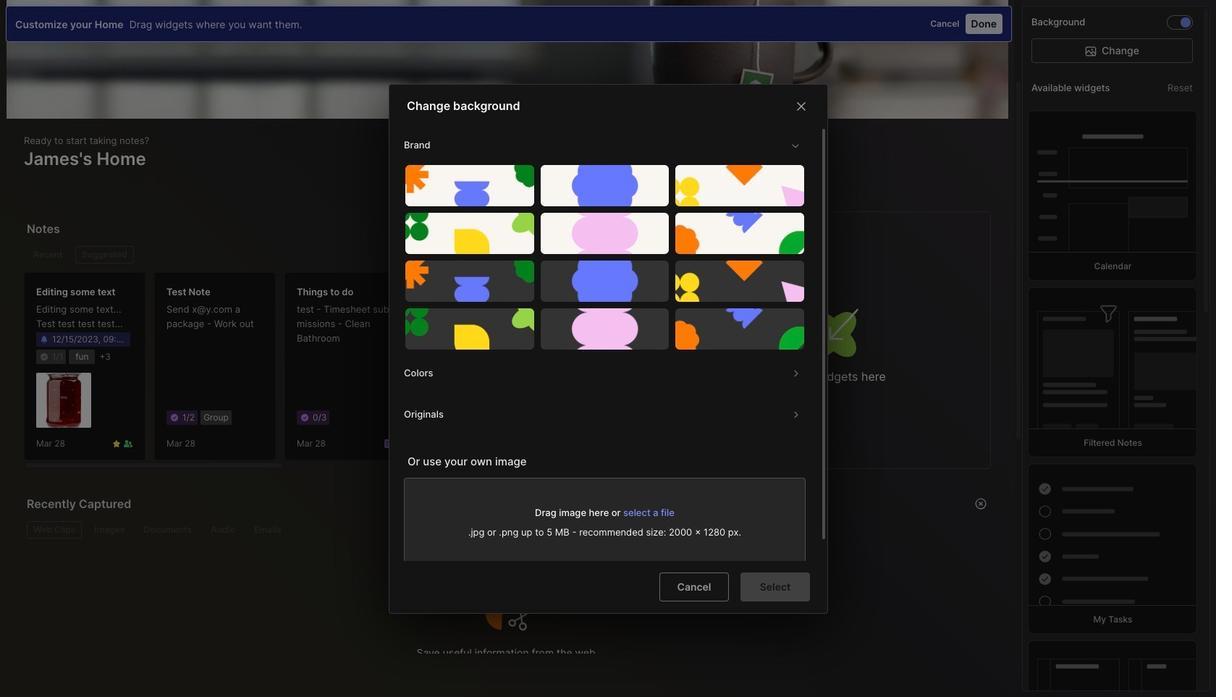 Task type: vqa. For each thing, say whether or not it's contained in the screenshot.
Close image
yes



Task type: locate. For each thing, give the bounding box(es) containing it.
close image
[[792, 97, 810, 115]]



